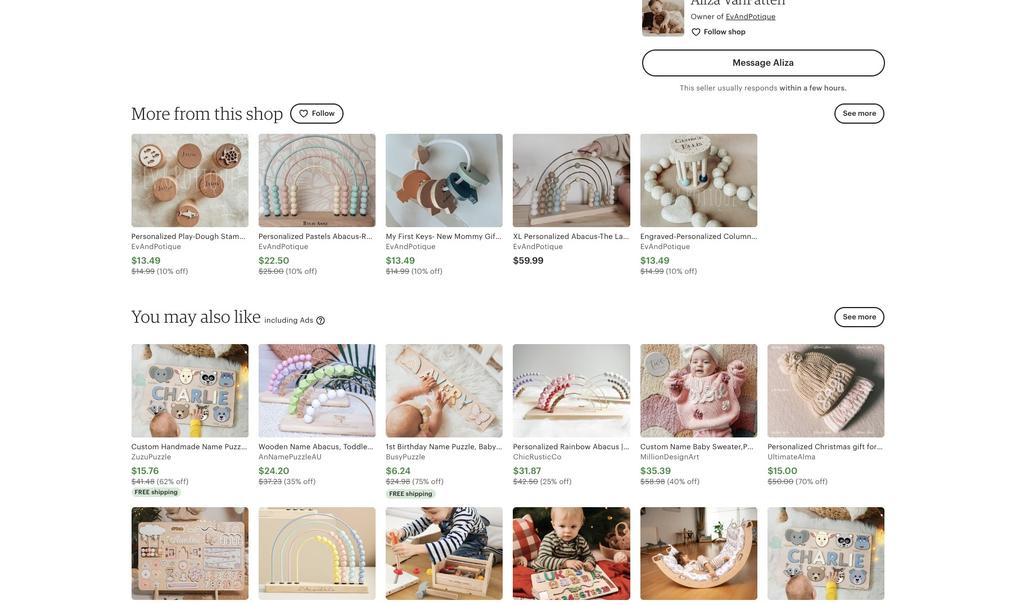 Task type: vqa. For each thing, say whether or not it's contained in the screenshot.


Task type: locate. For each thing, give the bounding box(es) containing it.
off) inside annamepuzzleau $ 24.20 $ 37.23 (35% off)
[[303, 477, 316, 486]]

14.99
[[136, 267, 155, 275], [391, 267, 409, 275], [645, 267, 664, 275]]

$
[[131, 255, 137, 266], [259, 255, 264, 266], [386, 255, 392, 266], [513, 255, 519, 266], [640, 255, 646, 266], [131, 267, 136, 275], [259, 267, 263, 275], [386, 267, 391, 275], [640, 267, 645, 275], [131, 466, 137, 476], [259, 466, 264, 476], [386, 466, 392, 476], [513, 466, 519, 476], [640, 466, 646, 476], [768, 466, 773, 476], [131, 477, 136, 486], [259, 477, 263, 486], [386, 477, 391, 486], [513, 477, 518, 486], [640, 477, 645, 486], [768, 477, 772, 486]]

shipping down (75%
[[406, 490, 432, 497]]

0 horizontal spatial 13.49
[[137, 255, 161, 266]]

shipping
[[151, 489, 178, 495], [406, 490, 432, 497]]

shipping inside busypuzzle $ 6.24 $ 24.98 (75% off) free shipping
[[406, 490, 432, 497]]

hours.
[[824, 84, 847, 92]]

shipping inside zuzupuzzle $ 15.76 $ 41.48 (62% off) free shipping
[[151, 489, 178, 495]]

2 evandpotique $ 13.49 $ 14.99 (10% off) from the left
[[386, 242, 443, 275]]

zuzupuzzle
[[131, 452, 171, 461]]

0 vertical spatial more
[[858, 109, 876, 117]]

off)
[[176, 267, 188, 275], [304, 267, 317, 275], [430, 267, 443, 275], [685, 267, 697, 275], [176, 477, 189, 486], [303, 477, 316, 486], [431, 477, 444, 486], [559, 477, 572, 486], [687, 477, 700, 486], [815, 477, 828, 486]]

follow inside button
[[704, 28, 727, 36]]

1 vertical spatial see more
[[843, 313, 876, 321]]

shop right this
[[246, 103, 283, 124]]

annamepuzzleau
[[259, 452, 322, 461]]

free inside busypuzzle $ 6.24 $ 24.98 (75% off) free shipping
[[389, 490, 404, 497]]

see more for see more button
[[843, 313, 876, 321]]

2 see from the top
[[843, 313, 856, 321]]

1 horizontal spatial custom handmade name puzzle with animals, personalized birthday gift for kids, christmas gifts for toddlers, unique new baby gift, wood toy image
[[768, 507, 885, 600]]

see inside button
[[843, 313, 856, 321]]

0 vertical spatial shop
[[728, 28, 746, 36]]

more
[[858, 109, 876, 117], [858, 313, 876, 321]]

24.20
[[264, 466, 289, 476]]

wooden name abacus, toddler toy 1st birthday gift, toys baby children, custom toddler toys, personalized name abacus, baby shower image
[[259, 344, 376, 437]]

(40%
[[667, 477, 685, 486]]

13.49
[[137, 255, 161, 266], [392, 255, 415, 266], [646, 255, 670, 266]]

31.87
[[519, 466, 541, 476]]

1 horizontal spatial evandpotique $ 13.49 $ 14.99 (10% off)
[[386, 242, 443, 275]]

off) for 'personalized play-dough stamps-wooden stamps, learning activities, back to school, school gifts, personalized gifts, ev&potique evandpotique' image
[[176, 267, 188, 275]]

evandpotique for xl personalized abacus-the largest personalized abacus on the market! rainbow abacus, bohemian decor, boho baby, evandpotique, ev&potique image
[[513, 242, 563, 251]]

(25%
[[540, 477, 557, 486]]

evandpotique $ 13.49 $ 14.99 (10% off) for engraved-personalized column noise maker, wooden, montessori, montessori at home, new baby gift, first birthday gift,evandpotique,ev&potique "image"
[[640, 242, 697, 275]]

1 14.99 from the left
[[136, 267, 155, 275]]

shipping for 15.76
[[151, 489, 178, 495]]

0 horizontal spatial evandpotique $ 13.49 $ 14.99 (10% off)
[[131, 242, 188, 275]]

(10% for my first keys- new mommy gift, baby shower gift, personalized gifts, customized gifts, unique gift ideas, montessori, learning through play. image at left
[[411, 267, 428, 275]]

off) for personalized rainbow abacus | nursery decor | name abacus | baby gift | wooden rainbow abacus | kids room decor | baby shower gift |kid gift image
[[559, 477, 572, 486]]

from
[[174, 103, 211, 124]]

2 more from the top
[[858, 313, 876, 321]]

off) for engraved-personalized column noise maker, wooden, montessori, montessori at home, new baby gift, first birthday gift,evandpotique,ev&potique "image"
[[685, 267, 697, 275]]

shop down owner of evandpotique
[[728, 28, 746, 36]]

evandpotique inside evandpotique $ 22.50 $ 25.00 (10% off)
[[259, 242, 308, 251]]

of
[[717, 12, 724, 21]]

evandpotique for 'personalized play-dough stamps-wooden stamps, learning activities, back to school, school gifts, personalized gifts, ev&potique evandpotique' image
[[131, 242, 181, 251]]

35.39
[[646, 466, 671, 476]]

busypuzzle $ 6.24 $ 24.98 (75% off) free shipping
[[386, 452, 444, 497]]

1 vertical spatial see more link
[[831, 307, 885, 334]]

see more link
[[835, 103, 885, 124], [831, 307, 885, 334]]

0 horizontal spatial shop
[[246, 103, 283, 124]]

evandpotique $ 22.50 $ 25.00 (10% off)
[[259, 242, 317, 275]]

1 evandpotique $ 13.49 $ 14.99 (10% off) from the left
[[131, 242, 188, 275]]

evandpotique for my first keys- new mommy gift, baby shower gift, personalized gifts, customized gifts, unique gift ideas, montessori, learning through play. image at left
[[386, 242, 436, 251]]

free inside zuzupuzzle $ 15.76 $ 41.48 (62% off) free shipping
[[135, 489, 150, 495]]

follow
[[704, 28, 727, 36], [312, 109, 335, 117]]

like
[[234, 306, 261, 327]]

42.50
[[518, 477, 538, 486]]

2 13.49 from the left
[[392, 255, 415, 266]]

usually
[[718, 84, 743, 92]]

evandpotique $ 13.49 $ 14.99 (10% off) for 'personalized play-dough stamps-wooden stamps, learning activities, back to school, school gifts, personalized gifts, ev&potique evandpotique' image
[[131, 242, 188, 275]]

off) inside milliondesignart $ 35.39 $ 58.98 (40% off)
[[687, 477, 700, 486]]

see more inside button
[[843, 313, 876, 321]]

evandpotique for engraved-personalized column noise maker, wooden, montessori, montessori at home, new baby gift, first birthday gift,evandpotique,ev&potique "image"
[[640, 242, 690, 251]]

custom handmade name puzzle with animals, personalized birthday gift for kids, christmas gifts for toddlers, unique new baby gift, wood toy image
[[131, 344, 248, 437], [768, 507, 885, 600]]

3 evandpotique $ 13.49 $ 14.99 (10% off) from the left
[[640, 242, 697, 275]]

1 see from the top
[[843, 109, 856, 117]]

see
[[843, 109, 856, 117], [843, 313, 856, 321]]

1 vertical spatial custom handmade name puzzle with animals, personalized birthday gift for kids, christmas gifts for toddlers, unique new baby gift, wood toy image
[[768, 507, 885, 600]]

more
[[131, 103, 170, 124]]

off) for the wooden name abacus, toddler toy 1st birthday gift, toys baby children, custom toddler toys, personalized name abacus, baby shower image
[[303, 477, 316, 486]]

1 vertical spatial see
[[843, 313, 856, 321]]

more from this shop
[[131, 103, 283, 124]]

evandpotique
[[726, 12, 776, 21], [131, 242, 181, 251], [259, 242, 308, 251], [386, 242, 436, 251], [513, 242, 563, 251], [640, 242, 690, 251]]

1 more from the top
[[858, 109, 876, 117]]

1 (10% from the left
[[157, 267, 174, 275]]

1 see more from the top
[[843, 109, 876, 117]]

1 horizontal spatial shop
[[728, 28, 746, 36]]

2 horizontal spatial 14.99
[[645, 267, 664, 275]]

0 vertical spatial see more
[[843, 109, 876, 117]]

2 horizontal spatial evandpotique $ 13.49 $ 14.99 (10% off)
[[640, 242, 697, 275]]

1 vertical spatial follow
[[312, 109, 335, 117]]

(10%
[[157, 267, 174, 275], [286, 267, 302, 275], [411, 267, 428, 275], [666, 267, 683, 275]]

shipping down (62%
[[151, 489, 178, 495]]

(10% for engraved-personalized column noise maker, wooden, montessori, montessori at home, new baby gift, first birthday gift,evandpotique,ev&potique "image"
[[666, 267, 683, 275]]

15.00
[[773, 466, 798, 476]]

see more button
[[835, 307, 885, 327]]

(62%
[[157, 477, 174, 486]]

14.99 for engraved-personalized column noise maker, wooden, montessori, montessori at home, new baby gift, first birthday gift,evandpotique,ev&potique "image"
[[645, 267, 664, 275]]

owner of evandpotique
[[691, 12, 776, 21]]

2 (10% from the left
[[286, 267, 302, 275]]

ads
[[300, 316, 313, 324]]

aliza vanpatten image
[[642, 0, 684, 37]]

0 horizontal spatial shipping
[[151, 489, 178, 495]]

see more link for you may also like
[[831, 307, 885, 334]]

custom name baby sweater,personalized hand embroidered baby sweater,cute baby girls sweater with name,baby shower gift,christmas gift baby image
[[640, 344, 758, 437]]

message
[[733, 57, 771, 68]]

free for 6.24
[[389, 490, 404, 497]]

13.49 for 'personalized play-dough stamps-wooden stamps, learning activities, back to school, school gifts, personalized gifts, ev&potique evandpotique' image
[[137, 255, 161, 266]]

see for more from this shop the see more link
[[843, 109, 856, 117]]

59.99
[[519, 255, 544, 266]]

0 vertical spatial see more link
[[835, 103, 885, 124]]

14.99 for 'personalized play-dough stamps-wooden stamps, learning activities, back to school, school gifts, personalized gifts, ev&potique evandpotique' image
[[136, 267, 155, 275]]

0 vertical spatial see
[[843, 109, 856, 117]]

follow inside button
[[312, 109, 335, 117]]

2 see more from the top
[[843, 313, 876, 321]]

2 14.99 from the left
[[391, 267, 409, 275]]

2 horizontal spatial 13.49
[[646, 255, 670, 266]]

3 14.99 from the left
[[645, 267, 664, 275]]

0 horizontal spatial free
[[135, 489, 150, 495]]

15.76
[[137, 466, 159, 476]]

also
[[201, 306, 231, 327]]

0 vertical spatial follow
[[704, 28, 727, 36]]

off) inside evandpotique $ 22.50 $ 25.00 (10% off)
[[304, 267, 317, 275]]

3 13.49 from the left
[[646, 255, 670, 266]]

3 (10% from the left
[[411, 267, 428, 275]]

see more link for more from this shop
[[835, 103, 885, 124]]

off) inside 'chicrusticco $ 31.87 $ 42.50 (25% off)'
[[559, 477, 572, 486]]

0 horizontal spatial 14.99
[[136, 267, 155, 275]]

evandpotique link
[[726, 12, 776, 21]]

1 horizontal spatial follow
[[704, 28, 727, 36]]

this
[[214, 103, 243, 124]]

shop
[[728, 28, 746, 36], [246, 103, 283, 124]]

chicrusticco
[[513, 452, 562, 461]]

free for 15.76
[[135, 489, 150, 495]]

4 (10% from the left
[[666, 267, 683, 275]]

xl personalized abacus-the largest personalized abacus on the market! rainbow abacus, bohemian decor, boho baby, evandpotique, ev&potique image
[[513, 134, 630, 227]]

1 horizontal spatial shipping
[[406, 490, 432, 497]]

evandpotique $ 13.49 $ 14.99 (10% off)
[[131, 242, 188, 275], [386, 242, 443, 275], [640, 242, 697, 275]]

(10% for personalized pastels abacus-rainbow abacus, nursery abacus, wooden rainbow, aesthetic nursery, baptism gift, evandpotique, ev&potique image
[[286, 267, 302, 275]]

busypuzzle
[[386, 452, 425, 461]]

free down 41.48
[[135, 489, 150, 495]]

free
[[135, 489, 150, 495], [389, 490, 404, 497]]

50.00
[[772, 477, 794, 486]]

this
[[680, 84, 694, 92]]

few
[[810, 84, 822, 92]]

see more
[[843, 109, 876, 117], [843, 313, 876, 321]]

0 horizontal spatial custom handmade name puzzle with animals, personalized birthday gift for kids, christmas gifts for toddlers, unique new baby gift, wood toy image
[[131, 344, 248, 437]]

my first keys- new mommy gift, baby shower gift, personalized gifts, customized gifts, unique gift ideas, montessori, learning through play. image
[[386, 134, 503, 227]]

free down 24.98
[[389, 490, 404, 497]]

wooden toys for kids, first birthday gift, handmade montessori toys, educational toy,xl climbing arch image
[[640, 507, 758, 600]]

evandpotique $ 59.99
[[513, 242, 563, 266]]

aliza
[[773, 57, 794, 68]]

(70%
[[796, 477, 813, 486]]

more inside button
[[858, 313, 876, 321]]

1 13.49 from the left
[[137, 255, 161, 266]]

0 horizontal spatial follow
[[312, 109, 335, 117]]

1 vertical spatial shop
[[246, 103, 283, 124]]

37.23
[[263, 477, 282, 486]]

1 horizontal spatial 14.99
[[391, 267, 409, 275]]

off) for personalized christmas gift for baby |custom winter hats for kids | unique, cozy, and stylish beanies for babies and toddlers image
[[815, 477, 828, 486]]

1 horizontal spatial free
[[389, 490, 404, 497]]

(10% inside evandpotique $ 22.50 $ 25.00 (10% off)
[[286, 267, 302, 275]]

22.50
[[264, 255, 289, 266]]

1st birthday name puzzle, baby gift personalized, montessori toddler toys, custom gifts for kids, first christmas gift, nursery name sign image
[[386, 344, 503, 437]]

24.98
[[391, 477, 410, 486]]

0 vertical spatial custom handmade name puzzle with animals, personalized birthday gift for kids, christmas gifts for toddlers, unique new baby gift, wood toy image
[[131, 344, 248, 437]]

off) inside ultimatealma $ 15.00 $ 50.00 (70% off)
[[815, 477, 828, 486]]

milliondesignart
[[640, 452, 699, 461]]

1 horizontal spatial 13.49
[[392, 255, 415, 266]]

off) for custom name baby sweater,personalized hand embroidered baby sweater,cute baby girls sweater with name,baby shower gift,christmas gift baby image
[[687, 477, 700, 486]]

engraved-personalized column noise maker, wooden, montessori, montessori at home, new baby gift, first birthday gift,evandpotique,ev&potique image
[[640, 134, 758, 227]]

1 vertical spatial more
[[858, 313, 876, 321]]

(75%
[[412, 477, 429, 486]]



Task type: describe. For each thing, give the bounding box(es) containing it.
responds
[[745, 84, 778, 92]]

evandpotique for personalized pastels abacus-rainbow abacus, nursery abacus, wooden rainbow, aesthetic nursery, baptism gift, evandpotique, ev&potique image
[[259, 242, 308, 251]]

personalized christmas gift for baby |custom winter hats for kids | unique, cozy, and stylish beanies for babies and toddlers image
[[768, 344, 885, 437]]

ultimatealma $ 15.00 $ 50.00 (70% off)
[[768, 452, 828, 486]]

name puzzle with grip wooden busy board child nursery decor montessori educational toy custom name wooden toys baby 1 year old gifts image
[[513, 507, 630, 600]]

busy board baby girl gift montessori board for toddlers gifts for kids wooden activity toy sensory personalized birthday gift 1 2 3 year old image
[[131, 507, 248, 600]]

25.00
[[263, 267, 284, 275]]

evandpotique $ 13.49 $ 14.99 (10% off) for my first keys- new mommy gift, baby shower gift, personalized gifts, customized gifts, unique gift ideas, montessori, learning through play. image at left
[[386, 242, 443, 275]]

chicrusticco $ 31.87 $ 42.50 (25% off)
[[513, 452, 572, 486]]

14.99 for my first keys- new mommy gift, baby shower gift, personalized gifts, customized gifts, unique gift ideas, montessori, learning through play. image at left
[[391, 267, 409, 275]]

follow shop button
[[682, 22, 755, 43]]

(35%
[[284, 477, 301, 486]]

more for see more button
[[858, 313, 876, 321]]

off) for personalized pastels abacus-rainbow abacus, nursery abacus, wooden rainbow, aesthetic nursery, baptism gift, evandpotique, ev&potique image
[[304, 267, 317, 275]]

personalized pastels abacus-rainbow abacus, nursery abacus, wooden rainbow, aesthetic nursery, baptism gift, evandpotique, ev&potique image
[[259, 134, 376, 227]]

personalized montessori toy rainbow of wooden marbles | christmas gift for children and babies | educational game and awakening | baby gift idea image
[[259, 507, 376, 600]]

including
[[264, 316, 298, 324]]

may
[[164, 306, 197, 327]]

a
[[804, 84, 808, 92]]

off) for my first keys- new mommy gift, baby shower gift, personalized gifts, customized gifts, unique gift ideas, montessori, learning through play. image at left
[[430, 267, 443, 275]]

annamepuzzleau $ 24.20 $ 37.23 (35% off)
[[259, 452, 322, 486]]

13.49 for my first keys- new mommy gift, baby shower gift, personalized gifts, customized gifts, unique gift ideas, montessori, learning through play. image at left
[[392, 255, 415, 266]]

6.24
[[392, 466, 411, 476]]

58.98
[[645, 477, 665, 486]]

zuzupuzzle $ 15.76 $ 41.48 (62% off) free shipping
[[131, 452, 189, 495]]

within
[[780, 84, 802, 92]]

you may also like including ads
[[131, 306, 315, 327]]

see more for more from this shop the see more link
[[843, 109, 876, 117]]

follow button
[[290, 103, 343, 124]]

follow for follow shop
[[704, 28, 727, 36]]

seller
[[696, 84, 716, 92]]

this seller usually responds within a few hours.
[[680, 84, 847, 92]]

$ inside evandpotique $ 59.99
[[513, 255, 519, 266]]

shipping for 6.24
[[406, 490, 432, 497]]

ultimatealma
[[768, 452, 816, 461]]

follow shop
[[704, 28, 746, 36]]

owner
[[691, 12, 715, 21]]

off) inside busypuzzle $ 6.24 $ 24.98 (75% off) free shipping
[[431, 477, 444, 486]]

41.48
[[136, 477, 155, 486]]

see for see more button
[[843, 313, 856, 321]]

you
[[131, 306, 160, 327]]

(10% for 'personalized play-dough stamps-wooden stamps, learning activities, back to school, school gifts, personalized gifts, ev&potique evandpotique' image
[[157, 267, 174, 275]]

personalized play-dough stamps-wooden stamps, learning activities, back to school, school gifts, personalized gifts, ev&potique evandpotique image
[[131, 134, 248, 227]]

personalized rainbow abacus | nursery decor | name abacus | baby gift | wooden rainbow abacus | kids room decor | baby shower gift |kid gift image
[[513, 344, 630, 437]]

follow for follow
[[312, 109, 335, 117]]

message aliza button
[[642, 49, 885, 76]]

shop inside button
[[728, 28, 746, 36]]

milliondesignart $ 35.39 $ 58.98 (40% off)
[[640, 452, 700, 486]]

off) inside zuzupuzzle $ 15.76 $ 41.48 (62% off) free shipping
[[176, 477, 189, 486]]

13.49 for engraved-personalized column noise maker, wooden, montessori, montessori at home, new baby gift, first birthday gift,evandpotique,ev&potique "image"
[[646, 255, 670, 266]]

more for more from this shop the see more link
[[858, 109, 876, 117]]

message aliza
[[733, 57, 794, 68]]

custom wooden play tool box set, personalized repair kit for kids, toddler birthday boy, perfect gift for child, montessori educational set image
[[386, 507, 503, 600]]



